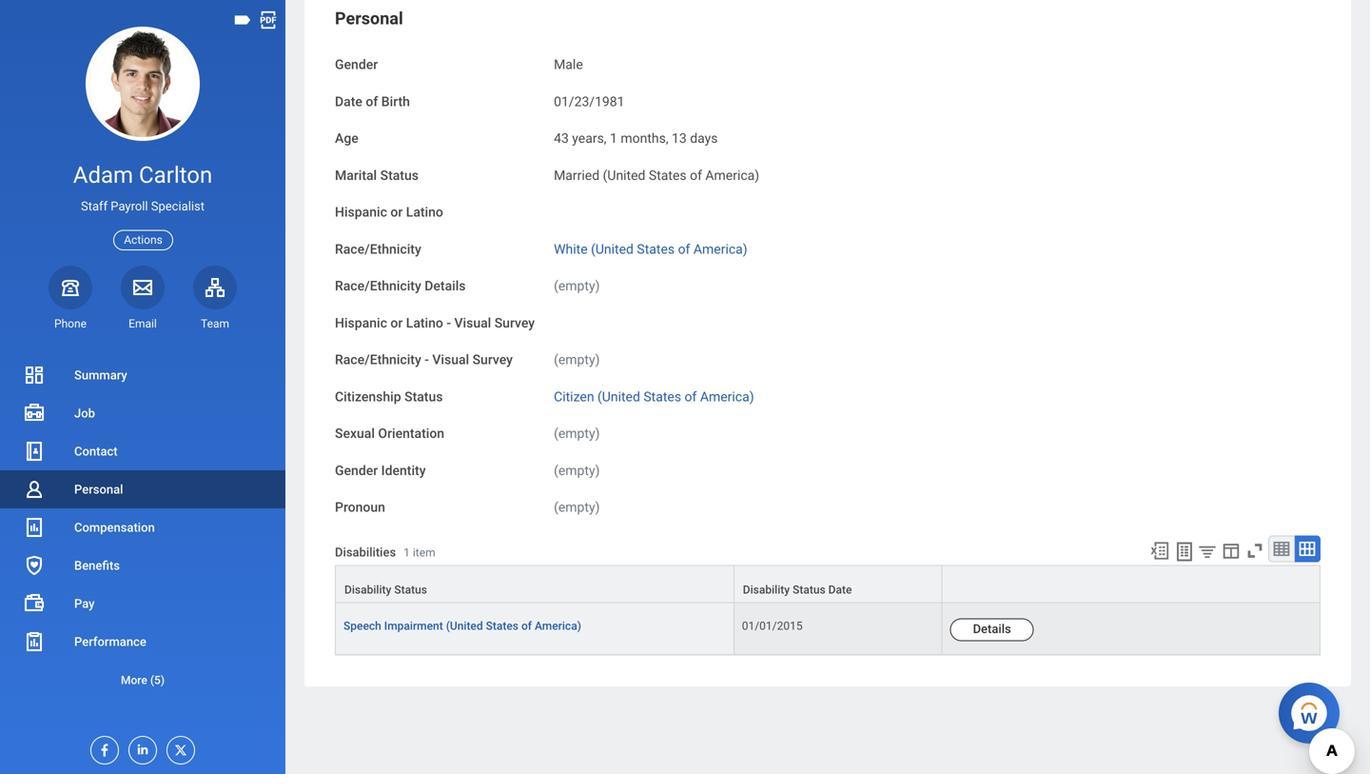 Task type: describe. For each thing, give the bounding box(es) containing it.
disability status date
[[743, 583, 853, 596]]

details row
[[335, 603, 1321, 655]]

date of birth
[[335, 94, 410, 109]]

tag image
[[232, 10, 253, 30]]

of inside speech impairment (united states of america) link
[[522, 619, 532, 633]]

job image
[[23, 402, 46, 425]]

marital status element
[[554, 156, 760, 184]]

of for white (united states of america)
[[678, 241, 691, 257]]

or for hispanic or latino - visual survey
[[391, 315, 403, 331]]

x image
[[168, 737, 189, 758]]

status for marital status
[[380, 167, 419, 183]]

disability status button
[[336, 566, 734, 602]]

citizen
[[554, 389, 595, 404]]

navigation pane region
[[0, 0, 286, 774]]

0 vertical spatial survey
[[495, 315, 535, 331]]

summary
[[74, 368, 127, 382]]

latino for hispanic or latino - visual survey
[[406, 315, 444, 331]]

gender identity
[[335, 463, 426, 478]]

phone
[[54, 317, 87, 330]]

email adam carlton element
[[121, 316, 165, 331]]

specialist
[[151, 199, 205, 213]]

export to worksheets image
[[1174, 540, 1197, 563]]

team adam carlton element
[[193, 316, 237, 331]]

pronoun
[[335, 499, 386, 515]]

benefits link
[[0, 546, 286, 585]]

1 vertical spatial visual
[[433, 352, 469, 368]]

actions button
[[113, 230, 173, 250]]

citizenship status
[[335, 389, 443, 404]]

(united for citizen
[[598, 389, 641, 404]]

details button
[[951, 618, 1035, 641]]

staff
[[81, 199, 108, 213]]

01/01/2015
[[742, 619, 803, 633]]

performance image
[[23, 630, 46, 653]]

(empty) for -
[[554, 352, 600, 368]]

white (united states of america) link
[[554, 237, 748, 257]]

identity
[[381, 463, 426, 478]]

more (5) button
[[0, 669, 286, 692]]

export to excel image
[[1150, 540, 1171, 561]]

or for hispanic or latino
[[391, 204, 403, 220]]

contact
[[74, 444, 118, 458]]

view team image
[[204, 276, 227, 299]]

citizen (united states of america)
[[554, 389, 755, 404]]

43
[[554, 130, 569, 146]]

birth
[[382, 94, 410, 109]]

race/ethnicity details
[[335, 278, 466, 294]]

summary link
[[0, 356, 286, 394]]

item
[[413, 546, 436, 560]]

table image
[[1273, 539, 1292, 558]]

personal link
[[0, 470, 286, 508]]

performance link
[[0, 623, 286, 661]]

date of birth element
[[554, 82, 625, 110]]

(empty) for orientation
[[554, 426, 600, 441]]

speech
[[344, 619, 382, 633]]

compensation link
[[0, 508, 286, 546]]

staff payroll specialist
[[81, 199, 205, 213]]

select to filter grid data image
[[1198, 541, 1219, 561]]

click to view/edit grid preferences image
[[1221, 540, 1242, 561]]

status for disability status date
[[793, 583, 826, 596]]

team link
[[193, 265, 237, 331]]

adam
[[73, 161, 133, 189]]

impairment
[[384, 619, 443, 633]]

workday assistant region
[[1280, 675, 1348, 744]]

hispanic for hispanic or latino - visual survey
[[335, 315, 387, 331]]

age element
[[554, 119, 718, 147]]

1 inside age element
[[610, 130, 618, 146]]

states for white
[[637, 241, 675, 257]]

citizenship
[[335, 389, 401, 404]]

expand table image
[[1299, 539, 1318, 558]]

hispanic or latino
[[335, 204, 444, 220]]

more
[[121, 674, 147, 687]]

details inside button
[[974, 622, 1012, 636]]

details inside the personal group
[[425, 278, 466, 294]]

race/ethnicity for race/ethnicity details
[[335, 278, 422, 294]]

team
[[201, 317, 229, 330]]

hispanic for hispanic or latino
[[335, 204, 387, 220]]

email button
[[121, 265, 165, 331]]



Task type: vqa. For each thing, say whether or not it's contained in the screenshot.
right -
yes



Task type: locate. For each thing, give the bounding box(es) containing it.
1 vertical spatial hispanic
[[335, 315, 387, 331]]

13
[[672, 130, 687, 146]]

pay link
[[0, 585, 286, 623]]

personal up date of birth
[[335, 9, 403, 29]]

benefits
[[74, 558, 120, 573]]

states for citizen
[[644, 389, 682, 404]]

disabilities
[[335, 545, 396, 560]]

1 vertical spatial 1
[[404, 546, 410, 560]]

list
[[0, 356, 286, 699]]

phone adam carlton element
[[49, 316, 92, 331]]

(united right impairment
[[446, 619, 483, 633]]

america)
[[706, 167, 760, 183], [694, 241, 748, 257], [701, 389, 755, 404], [535, 619, 582, 633]]

job link
[[0, 394, 286, 432]]

1 left item at the left of page
[[404, 546, 410, 560]]

america) inside the "details" row
[[535, 619, 582, 633]]

(5)
[[150, 674, 165, 687]]

facebook image
[[91, 737, 112, 758]]

status up the hispanic or latino
[[380, 167, 419, 183]]

compensation image
[[23, 516, 46, 539]]

sexual orientation
[[335, 426, 445, 441]]

orientation
[[378, 426, 445, 441]]

2 (empty) from the top
[[554, 352, 600, 368]]

states down married (united states of america)
[[637, 241, 675, 257]]

of for married (united states of america)
[[690, 167, 703, 183]]

status
[[380, 167, 419, 183], [405, 389, 443, 404], [394, 583, 427, 596], [793, 583, 826, 596]]

married (united states of america)
[[554, 167, 760, 183]]

personal button
[[335, 9, 403, 29]]

0 vertical spatial race/ethnicity
[[335, 241, 422, 257]]

male
[[554, 57, 583, 72]]

visual up race/ethnicity - visual survey
[[455, 315, 491, 331]]

actions
[[124, 233, 163, 247]]

hispanic
[[335, 204, 387, 220], [335, 315, 387, 331]]

race/ethnicity down the hispanic or latino
[[335, 241, 422, 257]]

race/ethnicity up citizenship
[[335, 352, 422, 368]]

5 (empty) from the top
[[554, 499, 600, 515]]

hispanic down race/ethnicity details
[[335, 315, 387, 331]]

0 vertical spatial hispanic
[[335, 204, 387, 220]]

1 disability from the left
[[345, 583, 392, 596]]

gender
[[335, 57, 378, 72], [335, 463, 378, 478]]

america) for white (united states of america)
[[694, 241, 748, 257]]

race/ethnicity up the hispanic or latino - visual survey
[[335, 278, 422, 294]]

visual down the hispanic or latino - visual survey
[[433, 352, 469, 368]]

personal down contact
[[74, 482, 123, 496]]

toolbar
[[1142, 535, 1321, 565]]

or down race/ethnicity details
[[391, 315, 403, 331]]

1 vertical spatial date
[[829, 583, 853, 596]]

of for citizen (united states of america)
[[685, 389, 697, 404]]

0 horizontal spatial date
[[335, 94, 363, 109]]

date
[[335, 94, 363, 109], [829, 583, 853, 596]]

personal group
[[335, 7, 1321, 517]]

disability up speech
[[345, 583, 392, 596]]

0 vertical spatial visual
[[455, 315, 491, 331]]

1 vertical spatial personal
[[74, 482, 123, 496]]

of inside white (united states of america) link
[[678, 241, 691, 257]]

view printable version (pdf) image
[[258, 10, 279, 30]]

row
[[335, 565, 1321, 603]]

benefits image
[[23, 554, 46, 577]]

1 vertical spatial latino
[[406, 315, 444, 331]]

pay
[[74, 596, 95, 611]]

1 or from the top
[[391, 204, 403, 220]]

race/ethnicity for race/ethnicity
[[335, 241, 422, 257]]

disabilities 1 item
[[335, 545, 436, 560]]

disability
[[345, 583, 392, 596], [743, 583, 790, 596]]

0 vertical spatial or
[[391, 204, 403, 220]]

1 inside disabilities 1 item
[[404, 546, 410, 560]]

states inside marital status element
[[649, 167, 687, 183]]

0 horizontal spatial -
[[425, 352, 429, 368]]

married
[[554, 167, 600, 183]]

gender for gender identity
[[335, 463, 378, 478]]

america) for married (united states of america)
[[706, 167, 760, 183]]

carlton
[[139, 161, 212, 189]]

(united for white
[[591, 241, 634, 257]]

0 vertical spatial personal
[[335, 9, 403, 29]]

states
[[649, 167, 687, 183], [637, 241, 675, 257], [644, 389, 682, 404], [486, 619, 519, 633]]

states for married
[[649, 167, 687, 183]]

race/ethnicity
[[335, 241, 422, 257], [335, 278, 422, 294], [335, 352, 422, 368]]

white
[[554, 241, 588, 257]]

male element
[[554, 53, 583, 72]]

gender down sexual
[[335, 463, 378, 478]]

latino down marital status
[[406, 204, 444, 220]]

america) for citizen (united states of america)
[[701, 389, 755, 404]]

race/ethnicity for race/ethnicity - visual survey
[[335, 352, 422, 368]]

(empty)
[[554, 278, 600, 294], [554, 352, 600, 368], [554, 426, 600, 441], [554, 463, 600, 478], [554, 499, 600, 515]]

of inside marital status element
[[690, 167, 703, 183]]

status up the "details" row on the bottom of the page
[[793, 583, 826, 596]]

0 horizontal spatial details
[[425, 278, 466, 294]]

mail image
[[131, 276, 154, 299]]

america) inside marital status element
[[706, 167, 760, 183]]

of inside citizen (united states of america) link
[[685, 389, 697, 404]]

more (5) button
[[0, 661, 286, 699]]

phone image
[[57, 276, 84, 299]]

1 vertical spatial -
[[425, 352, 429, 368]]

marital
[[335, 167, 377, 183]]

white (united states of america)
[[554, 241, 748, 257]]

personal
[[335, 9, 403, 29], [74, 482, 123, 496]]

list containing summary
[[0, 356, 286, 699]]

status down race/ethnicity - visual survey
[[405, 389, 443, 404]]

row containing disability status
[[335, 565, 1321, 603]]

race/ethnicity - visual survey
[[335, 352, 513, 368]]

hispanic or latino - visual survey
[[335, 315, 535, 331]]

of
[[366, 94, 378, 109], [690, 167, 703, 183], [678, 241, 691, 257], [685, 389, 697, 404], [522, 619, 532, 633]]

0 horizontal spatial disability
[[345, 583, 392, 596]]

speech impairment (united states of america)
[[344, 619, 582, 633]]

(united inside the "details" row
[[446, 619, 483, 633]]

date inside the personal group
[[335, 94, 363, 109]]

fullscreen image
[[1245, 540, 1266, 561]]

days
[[690, 130, 718, 146]]

2 disability from the left
[[743, 583, 790, 596]]

speech impairment (united states of america) link
[[344, 615, 582, 633]]

- up race/ethnicity - visual survey
[[447, 315, 451, 331]]

adam carlton
[[73, 161, 212, 189]]

states down disability status popup button
[[486, 619, 519, 633]]

(united right citizen
[[598, 389, 641, 404]]

1
[[610, 130, 618, 146], [404, 546, 410, 560]]

(united for married
[[603, 167, 646, 183]]

0 vertical spatial latino
[[406, 204, 444, 220]]

payroll
[[111, 199, 148, 213]]

latino for hispanic or latino
[[406, 204, 444, 220]]

3 race/ethnicity from the top
[[335, 352, 422, 368]]

details
[[425, 278, 466, 294], [974, 622, 1012, 636]]

1 vertical spatial gender
[[335, 463, 378, 478]]

0 vertical spatial -
[[447, 315, 451, 331]]

or down marital status
[[391, 204, 403, 220]]

43 years, 1 months, 13 days
[[554, 130, 718, 146]]

contact link
[[0, 432, 286, 470]]

2 hispanic from the top
[[335, 315, 387, 331]]

01/23/1981
[[554, 94, 625, 109]]

survey
[[495, 315, 535, 331], [473, 352, 513, 368]]

4 (empty) from the top
[[554, 463, 600, 478]]

0 vertical spatial gender
[[335, 57, 378, 72]]

1 horizontal spatial 1
[[610, 130, 618, 146]]

1 gender from the top
[[335, 57, 378, 72]]

disability for disability status date
[[743, 583, 790, 596]]

date inside popup button
[[829, 583, 853, 596]]

1 horizontal spatial personal
[[335, 9, 403, 29]]

phone button
[[49, 265, 92, 331]]

hispanic down marital
[[335, 204, 387, 220]]

months,
[[621, 130, 669, 146]]

contact image
[[23, 440, 46, 463]]

date up the "details" row on the bottom of the page
[[829, 583, 853, 596]]

disability status
[[345, 583, 427, 596]]

0 vertical spatial date
[[335, 94, 363, 109]]

2 latino from the top
[[406, 315, 444, 331]]

disability for disability status
[[345, 583, 392, 596]]

disability status date button
[[735, 566, 942, 602]]

gender for gender
[[335, 57, 378, 72]]

(empty) for identity
[[554, 463, 600, 478]]

1 (empty) from the top
[[554, 278, 600, 294]]

compensation
[[74, 520, 155, 535]]

2 gender from the top
[[335, 463, 378, 478]]

1 right the "years,"
[[610, 130, 618, 146]]

states down 13
[[649, 167, 687, 183]]

1 horizontal spatial date
[[829, 583, 853, 596]]

(united inside marital status element
[[603, 167, 646, 183]]

job
[[74, 406, 95, 420]]

email
[[129, 317, 157, 330]]

1 hispanic from the top
[[335, 204, 387, 220]]

or
[[391, 204, 403, 220], [391, 315, 403, 331]]

1 vertical spatial or
[[391, 315, 403, 331]]

disability up 01/01/2015 at the bottom right of the page
[[743, 583, 790, 596]]

1 horizontal spatial details
[[974, 622, 1012, 636]]

sexual
[[335, 426, 375, 441]]

2 race/ethnicity from the top
[[335, 278, 422, 294]]

0 horizontal spatial personal
[[74, 482, 123, 496]]

more (5)
[[121, 674, 165, 687]]

citizen (united states of america) link
[[554, 385, 755, 404]]

0 vertical spatial details
[[425, 278, 466, 294]]

years,
[[572, 130, 607, 146]]

0 horizontal spatial 1
[[404, 546, 410, 560]]

1 vertical spatial race/ethnicity
[[335, 278, 422, 294]]

3 (empty) from the top
[[554, 426, 600, 441]]

2 or from the top
[[391, 315, 403, 331]]

0 vertical spatial 1
[[610, 130, 618, 146]]

1 vertical spatial survey
[[473, 352, 513, 368]]

(empty) for details
[[554, 278, 600, 294]]

personal inside navigation pane region
[[74, 482, 123, 496]]

- down the hispanic or latino - visual survey
[[425, 352, 429, 368]]

linkedin image
[[129, 737, 150, 757]]

2 vertical spatial race/ethnicity
[[335, 352, 422, 368]]

(united down 43 years, 1 months, 13 days on the top of page
[[603, 167, 646, 183]]

performance
[[74, 635, 146, 649]]

latino up race/ethnicity - visual survey
[[406, 315, 444, 331]]

status up impairment
[[394, 583, 427, 596]]

(united right white
[[591, 241, 634, 257]]

marital status
[[335, 167, 419, 183]]

(united
[[603, 167, 646, 183], [591, 241, 634, 257], [598, 389, 641, 404], [446, 619, 483, 633]]

status for citizenship status
[[405, 389, 443, 404]]

status for disability status
[[394, 583, 427, 596]]

visual
[[455, 315, 491, 331], [433, 352, 469, 368]]

age
[[335, 130, 359, 146]]

summary image
[[23, 364, 46, 387]]

states inside the "details" row
[[486, 619, 519, 633]]

states right citizen
[[644, 389, 682, 404]]

1 horizontal spatial disability
[[743, 583, 790, 596]]

personal inside group
[[335, 9, 403, 29]]

personal image
[[23, 478, 46, 501]]

gender up date of birth
[[335, 57, 378, 72]]

1 horizontal spatial -
[[447, 315, 451, 331]]

1 latino from the top
[[406, 204, 444, 220]]

-
[[447, 315, 451, 331], [425, 352, 429, 368]]

1 race/ethnicity from the top
[[335, 241, 422, 257]]

latino
[[406, 204, 444, 220], [406, 315, 444, 331]]

pay image
[[23, 592, 46, 615]]

date up age
[[335, 94, 363, 109]]

1 vertical spatial details
[[974, 622, 1012, 636]]



